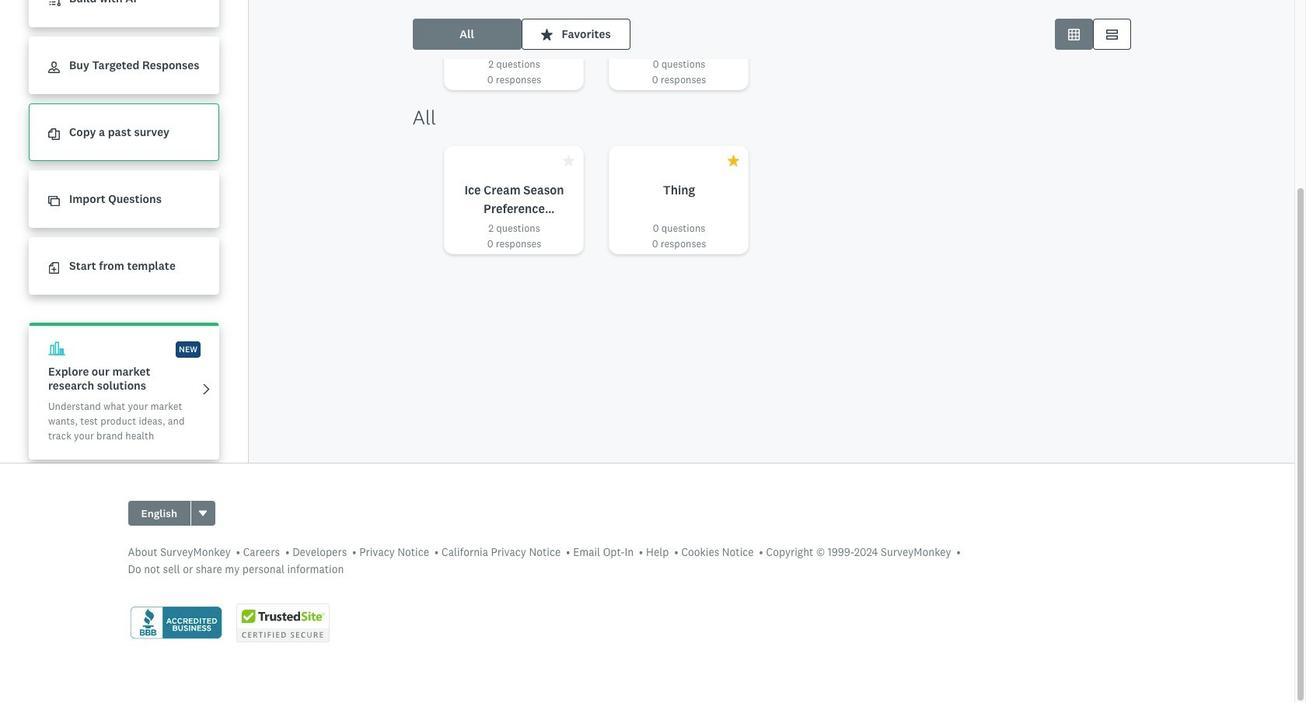 Task type: vqa. For each thing, say whether or not it's contained in the screenshot.
DROPDOWN ARROW Image
no



Task type: describe. For each thing, give the bounding box(es) containing it.
click to verify bbb accreditation and to see a bbb report. image
[[128, 605, 224, 641]]

2 horizontal spatial starfilled image
[[728, 155, 739, 166]]

0 horizontal spatial starfilled image
[[541, 28, 553, 40]]

documentplus image
[[48, 262, 60, 274]]

documentclone image
[[48, 129, 60, 140]]



Task type: locate. For each thing, give the bounding box(es) containing it.
language dropdown image
[[198, 508, 209, 519], [199, 511, 207, 516]]

1 horizontal spatial starfilled image
[[563, 155, 575, 166]]

user image
[[48, 62, 60, 73]]

trustedsite helps keep you safe from identity theft, credit card fraud, spyware, spam, viruses and online scams image
[[236, 604, 329, 643]]

textboxmultiple image
[[1107, 28, 1118, 40]]

starfilled image
[[541, 28, 553, 40], [563, 155, 575, 166], [728, 155, 739, 166]]

chevronright image
[[201, 383, 212, 395]]

clone image
[[48, 195, 60, 207]]

grid image
[[1069, 28, 1080, 40]]

group
[[128, 501, 216, 526]]



